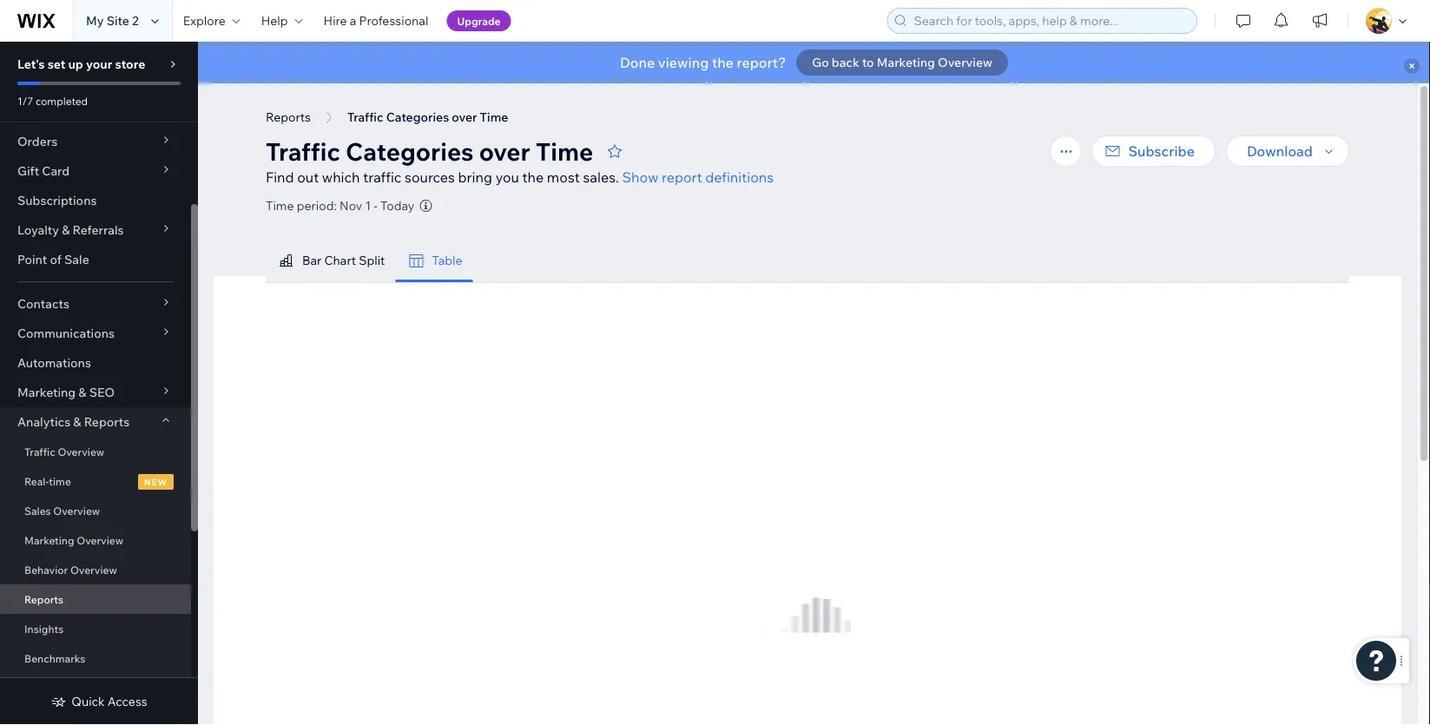 Task type: vqa. For each thing, say whether or not it's contained in the screenshot.
the topmost Traffic Categories Over Time
yes



Task type: describe. For each thing, give the bounding box(es) containing it.
site
[[107, 13, 129, 28]]

help button
[[251, 0, 313, 42]]

insights
[[24, 622, 64, 635]]

my site 2
[[86, 13, 139, 28]]

sales
[[24, 504, 51, 517]]

subscribe button
[[1092, 136, 1216, 167]]

sidebar element
[[0, 42, 198, 725]]

overview inside go back to marketing overview button
[[938, 55, 993, 70]]

professional
[[359, 13, 429, 28]]

traffic overview link
[[0, 437, 191, 466]]

marketing for marketing & seo
[[17, 385, 76, 400]]

which
[[322, 169, 360, 186]]

2
[[132, 13, 139, 28]]

hire a professional link
[[313, 0, 439, 42]]

gift card
[[17, 163, 70, 179]]

traffic for traffic categories over time button
[[347, 109, 384, 125]]

sale
[[64, 252, 89, 267]]

gift card button
[[0, 156, 191, 186]]

my
[[86, 13, 104, 28]]

1 vertical spatial the
[[523, 169, 544, 186]]

card
[[42, 163, 70, 179]]

behavior
[[24, 563, 68, 576]]

definitions
[[706, 169, 774, 186]]

completed
[[36, 94, 88, 107]]

out
[[297, 169, 319, 186]]

1
[[365, 198, 371, 213]]

upgrade
[[457, 14, 501, 27]]

explore
[[183, 13, 226, 28]]

hire a professional
[[324, 13, 429, 28]]

loyalty
[[17, 222, 59, 238]]

marketing inside button
[[877, 55, 936, 70]]

analytics & reports
[[17, 414, 130, 430]]

traffic categories over time button
[[339, 104, 517, 130]]

most
[[547, 169, 580, 186]]

loyalty & referrals button
[[0, 215, 191, 245]]

period:
[[297, 198, 337, 213]]

find
[[266, 169, 294, 186]]

reports inside the analytics & reports dropdown button
[[84, 414, 130, 430]]

report?
[[737, 54, 786, 71]]

traffic overview
[[24, 445, 104, 458]]

download button
[[1227, 136, 1350, 167]]

done
[[620, 54, 655, 71]]

reports button
[[257, 104, 320, 130]]

point
[[17, 252, 47, 267]]

split
[[359, 253, 385, 268]]

store
[[115, 56, 145, 72]]

quick access
[[72, 694, 147, 709]]

chart
[[324, 253, 356, 268]]

bar chart split button
[[266, 240, 396, 282]]

& for marketing
[[78, 385, 86, 400]]

go back to marketing overview
[[812, 55, 993, 70]]

marketing & seo
[[17, 385, 115, 400]]

1 vertical spatial categories
[[346, 136, 474, 166]]

1 vertical spatial time
[[536, 136, 594, 166]]

& for analytics
[[73, 414, 81, 430]]

overview for traffic overview
[[58, 445, 104, 458]]

point of sale
[[17, 252, 89, 267]]

behavior overview
[[24, 563, 117, 576]]

Search for tools, apps, help & more... field
[[909, 9, 1192, 33]]

1 vertical spatial traffic
[[266, 136, 340, 166]]

sales overview link
[[0, 496, 191, 526]]

help
[[261, 13, 288, 28]]

marketing overview
[[24, 534, 123, 547]]

find out which traffic sources bring you the most sales.
[[266, 169, 619, 186]]

1/7 completed
[[17, 94, 88, 107]]

reports for reports button
[[266, 109, 311, 125]]

tab list containing bar chart split
[[266, 240, 811, 282]]

subscriptions
[[17, 193, 97, 208]]

up
[[68, 56, 83, 72]]

& for loyalty
[[62, 222, 70, 238]]

show report definitions button
[[622, 167, 774, 188]]

to
[[863, 55, 874, 70]]

time inside button
[[480, 109, 508, 125]]

nov
[[340, 198, 363, 213]]

1/7
[[17, 94, 33, 107]]

subscribe
[[1129, 142, 1195, 160]]

2 vertical spatial time
[[266, 198, 294, 213]]



Task type: locate. For each thing, give the bounding box(es) containing it.
2 horizontal spatial reports
[[266, 109, 311, 125]]

0 horizontal spatial traffic
[[24, 445, 55, 458]]

reports inside reports button
[[266, 109, 311, 125]]

benchmarks
[[24, 652, 85, 665]]

your
[[86, 56, 112, 72]]

traffic inside button
[[347, 109, 384, 125]]

go back to marketing overview button
[[797, 50, 1008, 76]]

reports up the insights
[[24, 593, 63, 606]]

over up the you
[[479, 136, 531, 166]]

1 vertical spatial reports
[[84, 414, 130, 430]]

over inside button
[[452, 109, 477, 125]]

1 horizontal spatial traffic
[[266, 136, 340, 166]]

& left seo
[[78, 385, 86, 400]]

analytics & reports button
[[0, 407, 191, 437]]

1 vertical spatial &
[[78, 385, 86, 400]]

1 horizontal spatial reports
[[84, 414, 130, 430]]

& right the loyalty
[[62, 222, 70, 238]]

behavior overview link
[[0, 555, 191, 585]]

tab list
[[266, 240, 811, 282]]

2 vertical spatial reports
[[24, 593, 63, 606]]

sales overview
[[24, 504, 100, 517]]

subscriptions link
[[0, 186, 191, 215]]

gift
[[17, 163, 39, 179]]

0 horizontal spatial the
[[523, 169, 544, 186]]

download
[[1247, 142, 1313, 160]]

a
[[350, 13, 357, 28]]

traffic for traffic overview link
[[24, 445, 55, 458]]

time
[[480, 109, 508, 125], [536, 136, 594, 166], [266, 198, 294, 213]]

overview for marketing overview
[[77, 534, 123, 547]]

loyalty & referrals
[[17, 222, 124, 238]]

categories
[[386, 109, 449, 125], [346, 136, 474, 166]]

overview inside sales overview link
[[53, 504, 100, 517]]

let's set up your store
[[17, 56, 145, 72]]

traffic up traffic at the left of the page
[[347, 109, 384, 125]]

point of sale link
[[0, 245, 191, 275]]

hire
[[324, 13, 347, 28]]

1 vertical spatial over
[[479, 136, 531, 166]]

let's
[[17, 56, 45, 72]]

traffic
[[363, 169, 402, 186]]

table button
[[396, 240, 473, 282]]

access
[[108, 694, 147, 709]]

new
[[144, 476, 168, 487]]

real-
[[24, 475, 49, 488]]

overview inside behavior overview link
[[70, 563, 117, 576]]

the left report?
[[712, 54, 734, 71]]

time
[[49, 475, 71, 488]]

overview for behavior overview
[[70, 563, 117, 576]]

real-time
[[24, 475, 71, 488]]

1 horizontal spatial time
[[480, 109, 508, 125]]

0 vertical spatial time
[[480, 109, 508, 125]]

communications button
[[0, 319, 191, 348]]

marketing right to
[[877, 55, 936, 70]]

marketing up analytics
[[17, 385, 76, 400]]

0 horizontal spatial reports
[[24, 593, 63, 606]]

reports link
[[0, 585, 191, 614]]

reports inside the reports link
[[24, 593, 63, 606]]

0 vertical spatial the
[[712, 54, 734, 71]]

of
[[50, 252, 62, 267]]

overview for sales overview
[[53, 504, 100, 517]]

& down marketing & seo
[[73, 414, 81, 430]]

contacts button
[[0, 289, 191, 319]]

traffic up out
[[266, 136, 340, 166]]

time up most
[[536, 136, 594, 166]]

bring
[[458, 169, 493, 186]]

set
[[48, 56, 65, 72]]

traffic up real- at bottom left
[[24, 445, 55, 458]]

the
[[712, 54, 734, 71], [523, 169, 544, 186]]

time up the you
[[480, 109, 508, 125]]

seo
[[89, 385, 115, 400]]

0 vertical spatial marketing
[[877, 55, 936, 70]]

traffic categories over time inside button
[[347, 109, 508, 125]]

marketing for marketing overview
[[24, 534, 74, 547]]

0 horizontal spatial over
[[452, 109, 477, 125]]

0 vertical spatial reports
[[266, 109, 311, 125]]

overview inside marketing overview link
[[77, 534, 123, 547]]

referrals
[[73, 222, 124, 238]]

1 horizontal spatial the
[[712, 54, 734, 71]]

orders button
[[0, 127, 191, 156]]

2 horizontal spatial traffic
[[347, 109, 384, 125]]

marketing up behavior
[[24, 534, 74, 547]]

1 vertical spatial traffic categories over time
[[266, 136, 594, 166]]

overview
[[938, 55, 993, 70], [58, 445, 104, 458], [53, 504, 100, 517], [77, 534, 123, 547], [70, 563, 117, 576]]

done viewing the report?
[[620, 54, 786, 71]]

report
[[662, 169, 703, 186]]

categories inside button
[[386, 109, 449, 125]]

reports down seo
[[84, 414, 130, 430]]

today
[[380, 198, 415, 213]]

show report definitions
[[622, 169, 774, 186]]

time down find
[[266, 198, 294, 213]]

back
[[832, 55, 860, 70]]

& inside popup button
[[78, 385, 86, 400]]

overview inside traffic overview link
[[58, 445, 104, 458]]

insights link
[[0, 614, 191, 644]]

the inside alert
[[712, 54, 734, 71]]

reports
[[266, 109, 311, 125], [84, 414, 130, 430], [24, 593, 63, 606]]

traffic
[[347, 109, 384, 125], [266, 136, 340, 166], [24, 445, 55, 458]]

2 vertical spatial traffic
[[24, 445, 55, 458]]

marketing & seo button
[[0, 378, 191, 407]]

quick
[[72, 694, 105, 709]]

0 vertical spatial categories
[[386, 109, 449, 125]]

marketing overview link
[[0, 526, 191, 555]]

0 vertical spatial traffic categories over time
[[347, 109, 508, 125]]

traffic inside sidebar element
[[24, 445, 55, 458]]

0 vertical spatial over
[[452, 109, 477, 125]]

communications
[[17, 326, 115, 341]]

2 horizontal spatial time
[[536, 136, 594, 166]]

the right the you
[[523, 169, 544, 186]]

1 vertical spatial marketing
[[17, 385, 76, 400]]

0 vertical spatial &
[[62, 222, 70, 238]]

sales.
[[583, 169, 619, 186]]

reports for the reports link
[[24, 593, 63, 606]]

automations link
[[0, 348, 191, 378]]

go
[[812, 55, 829, 70]]

0 vertical spatial traffic
[[347, 109, 384, 125]]

0 horizontal spatial time
[[266, 198, 294, 213]]

you
[[496, 169, 519, 186]]

marketing inside popup button
[[17, 385, 76, 400]]

2 vertical spatial marketing
[[24, 534, 74, 547]]

show
[[622, 169, 659, 186]]

analytics
[[17, 414, 71, 430]]

done viewing the report? alert
[[198, 42, 1431, 83]]

over up bring
[[452, 109, 477, 125]]

automations
[[17, 355, 91, 370]]

-
[[374, 198, 378, 213]]

viewing
[[658, 54, 709, 71]]

contacts
[[17, 296, 69, 311]]

1 horizontal spatial over
[[479, 136, 531, 166]]

bar chart split
[[302, 253, 385, 268]]

marketing
[[877, 55, 936, 70], [17, 385, 76, 400], [24, 534, 74, 547]]

benchmarks link
[[0, 644, 191, 673]]

table
[[432, 253, 463, 268]]

quick access button
[[51, 694, 147, 710]]

orders
[[17, 134, 58, 149]]

reports up find
[[266, 109, 311, 125]]

2 vertical spatial &
[[73, 414, 81, 430]]



